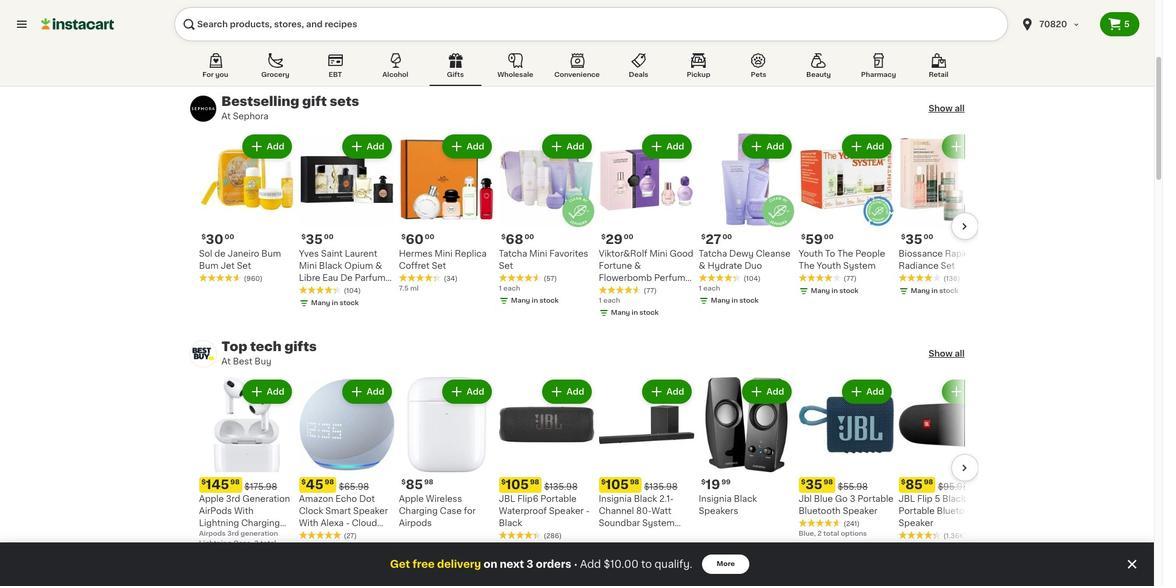 Task type: locate. For each thing, give the bounding box(es) containing it.
(241)
[[844, 521, 860, 528]]

$ inside $ 27 00
[[702, 234, 706, 241]]

speaker up (286)
[[549, 507, 584, 516]]

mini inside viktor&rolf mini good fortune & flowerbomb perfume set
[[650, 250, 668, 258]]

00 right 29 at the right top
[[624, 234, 634, 241]]

mini up the (34)
[[435, 250, 453, 258]]

3 for airpods 3rd generation lightning case, 3 total options
[[254, 541, 259, 547]]

2 apple from the left
[[399, 495, 424, 504]]

set inside the sol de janeiro bum bum jet set
[[237, 262, 251, 270]]

1 vertical spatial with
[[299, 519, 319, 528]]

1 down flowerbomb
[[599, 298, 602, 304]]

lightning down 'airpods'
[[199, 519, 239, 528]]

duo inside yves saint laurent mini black opium & libre eau de parfum duo
[[299, 286, 317, 295]]

set up the (34)
[[432, 262, 446, 270]]

insignia up the channel
[[599, 495, 632, 504]]

coffret
[[399, 262, 430, 270]]

1 vertical spatial charging
[[241, 519, 280, 528]]

total down jbl flip 5 black portable bluetooth speaker
[[928, 543, 943, 550]]

mini down yves
[[299, 262, 317, 270]]

1 lightning from the top
[[199, 519, 239, 528]]

blue down clock
[[299, 532, 318, 540]]

0 horizontal spatial with
[[234, 507, 254, 516]]

3rd inside apple 3rd generation airpods with lightning charging case - white
[[226, 495, 240, 504]]

get free delivery on next 3 orders • add $10.00 to qualify.
[[390, 560, 693, 570]]

2 vertical spatial 5
[[522, 543, 526, 550]]

1 tatcha from the left
[[499, 250, 527, 258]]

2 lightning from the top
[[199, 541, 232, 547]]

$ inside $ 30 00
[[202, 234, 206, 241]]

product group containing 60
[[399, 132, 494, 294]]

0 vertical spatial the
[[838, 250, 854, 258]]

options down (286)
[[545, 543, 571, 550]]

1 horizontal spatial black,
[[899, 543, 920, 550]]

1 vertical spatial 5
[[935, 495, 941, 504]]

add button for yves saint laurent mini black opium & libre eau de parfum duo
[[344, 136, 391, 158]]

each down flowerbomb
[[604, 298, 620, 304]]

2 & from the left
[[635, 262, 641, 270]]

flowerbomb
[[599, 274, 652, 282]]

portable right the flip6
[[541, 495, 577, 504]]

0 horizontal spatial $ 105 98
[[502, 479, 540, 492]]

cloud up (27)
[[352, 519, 377, 528]]

1 vertical spatial 3
[[254, 541, 259, 547]]

wireless inside apple wireless charging case for airpods
[[426, 495, 462, 504]]

0 horizontal spatial cloud
[[299, 543, 320, 550]]

product group containing 45
[[299, 378, 394, 552]]

0 vertical spatial show all link
[[929, 102, 965, 115]]

0 vertical spatial cloud
[[352, 519, 377, 528]]

3rd inside airpods 3rd generation lightning case, 3 total options
[[227, 531, 239, 538]]

1 $105.98 original price: $135.98 element from the left
[[499, 478, 594, 493]]

instacart image
[[41, 17, 114, 32]]

1 horizontal spatial apple
[[399, 495, 424, 504]]

system inside youth to the people the youth system
[[844, 262, 876, 270]]

3 98 from the left
[[424, 479, 434, 486]]

98 up 80-
[[630, 479, 640, 486]]

3 00 from the left
[[425, 234, 435, 241]]

radiance
[[899, 262, 939, 270]]

slide 2 of 4 group
[[325, 0, 466, 75]]

(136)
[[944, 276, 961, 282]]

pharmacy
[[862, 72, 897, 78]]

2 98 from the left
[[325, 479, 334, 486]]

bluetooth inside jbl blue go 3 portable bluetooth speaker
[[799, 507, 841, 516]]

& up parfum
[[375, 262, 382, 270]]

98 inside $ 145 98
[[230, 479, 240, 486]]

add for jbl flip6 portable waterproof speaker - black
[[567, 388, 585, 396]]

2 all from the top
[[955, 350, 965, 358]]

0 horizontal spatial (104)
[[344, 288, 361, 295]]

black inside insignia black speakers
[[734, 495, 757, 504]]

0 horizontal spatial duo
[[299, 286, 317, 295]]

apple
[[199, 495, 224, 504], [399, 495, 424, 504]]

00 inside $ 27 00
[[723, 234, 732, 241]]

2 00 from the left
[[324, 234, 334, 241]]

98 up flip
[[924, 479, 934, 486]]

add for biossance rapid radiance set
[[967, 142, 985, 151]]

105 for jbl
[[506, 479, 529, 492]]

1 item carousel region from the top
[[176, 132, 994, 321]]

6 98 from the left
[[824, 479, 833, 486]]

$ inside the '$ 60 00'
[[402, 234, 406, 241]]

2 $105.98 original price: $135.98 element from the left
[[599, 478, 694, 493]]

apple inside apple 3rd generation airpods with lightning charging case - white
[[199, 495, 224, 504]]

speaker inside jbl flip 5 black portable bluetooth speaker
[[899, 519, 934, 528]]

2 show from the top
[[929, 350, 953, 358]]

1 vertical spatial 3rd
[[227, 531, 239, 538]]

qualify.
[[655, 560, 693, 570]]

00 inside the "$ 59 00"
[[824, 234, 834, 241]]

3 & from the left
[[699, 262, 706, 270]]

$ 105 98
[[502, 479, 540, 492], [602, 479, 640, 492]]

2 $ 35 00 from the left
[[902, 233, 934, 246]]

blue, down alexa
[[321, 543, 339, 550]]

27
[[706, 233, 722, 246]]

jbl inside jbl flip 5 black portable bluetooth speaker
[[899, 495, 916, 504]]

item carousel region containing 30
[[176, 132, 994, 321]]

0 vertical spatial bum
[[262, 250, 281, 258]]

yves saint laurent mini black opium & libre eau de parfum duo
[[299, 250, 386, 295]]

2 bluetooth from the left
[[937, 507, 979, 516]]

add
[[267, 142, 285, 151], [367, 142, 385, 151], [467, 142, 485, 151], [567, 142, 585, 151], [667, 142, 685, 151], [767, 142, 785, 151], [867, 142, 885, 151], [967, 142, 985, 151], [267, 388, 285, 396], [367, 388, 385, 396], [467, 388, 485, 396], [567, 388, 585, 396], [667, 388, 685, 396], [767, 388, 785, 396], [867, 388, 885, 396], [967, 388, 985, 396], [580, 560, 601, 570]]

$ 85 98 inside the $85.98 original price: $95.98 element
[[902, 479, 934, 492]]

1 vertical spatial airpods
[[199, 531, 226, 538]]

1 insignia from the left
[[599, 495, 632, 504]]

0 horizontal spatial airpods
[[199, 531, 226, 538]]

airpods 3rd generation lightning case, 3 total options
[[199, 531, 278, 557]]

bluetooth inside jbl flip 5 black portable bluetooth speaker
[[937, 507, 979, 516]]

show all link for 27
[[929, 102, 965, 115]]

& left the hydrate
[[699, 262, 706, 270]]

$ 30 00
[[202, 233, 234, 246]]

portable inside jbl flip6 portable waterproof speaker - black
[[541, 495, 577, 504]]

0 horizontal spatial jbl
[[499, 495, 516, 504]]

1 $135.98 from the left
[[544, 483, 578, 492]]

1 each down flowerbomb
[[599, 298, 620, 304]]

98 for jbl flip6 portable waterproof speaker - black
[[530, 479, 540, 486]]

$65.98
[[339, 483, 369, 492]]

cloud down clock
[[299, 543, 320, 550]]

blue
[[814, 495, 833, 504], [299, 532, 318, 540]]

3 right next
[[527, 560, 534, 570]]

add button for biossance rapid radiance set
[[944, 136, 991, 158]]

$ 85 98
[[402, 479, 434, 492], [902, 479, 934, 492]]

2 item carousel region from the top
[[176, 378, 994, 559]]

1 horizontal spatial bum
[[262, 250, 281, 258]]

1 vertical spatial cloud
[[299, 543, 320, 550]]

0 horizontal spatial each
[[504, 285, 520, 292]]

0 vertical spatial with
[[234, 507, 254, 516]]

105 for insignia
[[606, 479, 629, 492]]

0 horizontal spatial $ 35 00
[[302, 233, 334, 246]]

1 horizontal spatial 105
[[606, 479, 629, 492]]

1 vertical spatial youth
[[817, 262, 842, 270]]

1 horizontal spatial jbl
[[899, 495, 916, 504]]

0 horizontal spatial 1 each
[[499, 285, 520, 292]]

set down janeiro
[[237, 262, 251, 270]]

0 vertical spatial all
[[955, 104, 965, 113]]

0 horizontal spatial case
[[199, 532, 221, 540]]

00 right 27
[[723, 234, 732, 241]]

0 horizontal spatial 35
[[306, 233, 323, 246]]

channel
[[599, 507, 634, 516]]

add button for tatcha mini favorites set
[[544, 136, 591, 158]]

(34)
[[444, 276, 458, 282]]

charging inside apple 3rd generation airpods with lightning charging case - white
[[241, 519, 280, 528]]

2 horizontal spatial &
[[699, 262, 706, 270]]

98
[[230, 479, 240, 486], [325, 479, 334, 486], [424, 479, 434, 486], [530, 479, 540, 486], [630, 479, 640, 486], [824, 479, 833, 486], [924, 479, 934, 486]]

charging up generation at the bottom of the page
[[241, 519, 280, 528]]

1 $ 35 00 from the left
[[302, 233, 334, 246]]

1 vertical spatial blue,
[[321, 543, 339, 550]]

0 horizontal spatial tatcha
[[499, 250, 527, 258]]

$105.98 original price: $135.98 element up the flip6
[[499, 478, 594, 493]]

1 horizontal spatial portable
[[858, 495, 894, 504]]

speakers
[[699, 507, 739, 516]]

- inside 'amazon echo dot clock smart speaker with alexa - cloud blue'
[[346, 519, 350, 528]]

0 horizontal spatial $135.98
[[544, 483, 578, 492]]

product group containing 29
[[599, 132, 694, 321]]

1 bluetooth from the left
[[799, 507, 841, 516]]

$ 105 98 for jbl
[[502, 479, 540, 492]]

$
[[202, 234, 206, 241], [302, 234, 306, 241], [402, 234, 406, 241], [502, 234, 506, 241], [602, 234, 606, 241], [702, 234, 706, 241], [802, 234, 806, 241], [902, 234, 906, 241], [202, 479, 206, 486], [302, 479, 306, 486], [402, 479, 406, 486], [502, 479, 506, 486], [602, 479, 606, 486], [702, 479, 706, 486], [802, 479, 806, 486], [902, 479, 906, 486]]

tatcha inside tatcha mini favorites set
[[499, 250, 527, 258]]

black inside insignia black 2.1- channel 80-watt soundbar system with wireless subwoofer
[[634, 495, 657, 504]]

set down 68
[[499, 262, 513, 270]]

total inside airpods 3rd generation lightning case, 3 total options
[[260, 541, 276, 547]]

viktor&rolf mini good fortune & flowerbomb perfume set
[[599, 250, 694, 295]]

4 00 from the left
[[525, 234, 534, 241]]

1 show from the top
[[929, 104, 953, 113]]

98 left the $55.98
[[824, 479, 833, 486]]

2
[[818, 531, 822, 538], [340, 543, 344, 550], [922, 543, 926, 550]]

slide 4 of 4 group
[[606, 0, 747, 75]]

insignia for insignia black 2.1- channel 80-watt soundbar system with wireless subwoofer
[[599, 495, 632, 504]]

1 each
[[499, 285, 520, 292], [699, 285, 720, 292], [599, 298, 620, 304]]

(77) down perfume
[[644, 288, 657, 295]]

19
[[706, 479, 721, 492]]

gifts button
[[430, 51, 482, 86]]

the right to
[[838, 250, 854, 258]]

airpods up free
[[399, 519, 432, 528]]

gift
[[302, 95, 327, 108]]

1 horizontal spatial $ 105 98
[[602, 479, 640, 492]]

waterproof
[[499, 507, 547, 516]]

70820 button
[[1013, 7, 1100, 41]]

00 right 60 in the left of the page
[[425, 234, 435, 241]]

all for 27
[[955, 104, 965, 113]]

with up the white
[[234, 507, 254, 516]]

2 horizontal spatial 1
[[699, 285, 702, 292]]

00 right "59"
[[824, 234, 834, 241]]

1 $ 85 98 from the left
[[402, 479, 434, 492]]

3 inside airpods 3rd generation lightning case, 3 total options
[[254, 541, 259, 547]]

0 vertical spatial lightning
[[199, 519, 239, 528]]

ebt button
[[309, 51, 362, 86]]

98 right 45 on the left bottom of the page
[[325, 479, 334, 486]]

1 jbl from the left
[[499, 495, 516, 504]]

at for top
[[222, 358, 231, 366]]

1 vertical spatial lightning
[[199, 541, 232, 547]]

(27)
[[344, 533, 357, 540]]

youth down to
[[817, 262, 842, 270]]

orders
[[536, 560, 572, 570]]

at inside top tech gifts at best buy
[[222, 358, 231, 366]]

1 vertical spatial blue
[[299, 532, 318, 540]]

85 up flip
[[906, 479, 923, 492]]

$45.98 original price: $65.98 element
[[299, 478, 394, 493]]

duo down the libre
[[299, 286, 317, 295]]

2 at from the top
[[222, 358, 231, 366]]

all
[[955, 104, 965, 113], [955, 350, 965, 358]]

options down 'airpods'
[[199, 550, 225, 557]]

98 for insignia black 2.1- channel 80-watt soundbar system with wireless subwoofer
[[630, 479, 640, 486]]

00 for janeiro
[[225, 234, 234, 241]]

0 vertical spatial airpods
[[399, 519, 432, 528]]

amazon
[[299, 495, 333, 504]]

apple right dot
[[399, 495, 424, 504]]

1 00 from the left
[[225, 234, 234, 241]]

deals
[[629, 72, 649, 78]]

black inside jbl flip6 portable waterproof speaker - black
[[499, 519, 522, 528]]

98 inside $ 35 98
[[824, 479, 833, 486]]

blue inside jbl blue go 3 portable bluetooth speaker
[[814, 495, 833, 504]]

portable down the $55.98
[[858, 495, 894, 504]]

insignia black 2.1- channel 80-watt soundbar system with wireless subwoofer
[[599, 495, 675, 552]]

add button
[[244, 136, 291, 158], [344, 136, 391, 158], [444, 136, 491, 158], [544, 136, 591, 158], [644, 136, 691, 158], [744, 136, 791, 158], [844, 136, 891, 158], [944, 136, 991, 158], [244, 381, 291, 403], [344, 381, 391, 403], [444, 381, 491, 403], [544, 381, 591, 403], [644, 381, 691, 403], [744, 381, 791, 403], [844, 381, 891, 403], [944, 381, 991, 403]]

$ 59 00
[[802, 233, 834, 246]]

3 inside jbl blue go 3 portable bluetooth speaker
[[850, 495, 856, 504]]

mini inside yves saint laurent mini black opium & libre eau de parfum duo
[[299, 262, 317, 270]]

all for 19
[[955, 350, 965, 358]]

add for jbl flip 5 black portable bluetooth speaker
[[967, 388, 985, 396]]

show all link
[[929, 102, 965, 115], [929, 348, 965, 360]]

speaker down dot
[[353, 507, 388, 516]]

the down "59"
[[799, 262, 815, 270]]

2 vertical spatial -
[[223, 532, 227, 540]]

- left the white
[[223, 532, 227, 540]]

tatcha dewy cleanse & hydrate duo
[[699, 250, 791, 270]]

0 vertical spatial 5
[[1125, 20, 1130, 28]]

jbl inside jbl flip6 portable waterproof speaker - black
[[499, 495, 516, 504]]

1 horizontal spatial cloud
[[352, 519, 377, 528]]

0 horizontal spatial insignia
[[599, 495, 632, 504]]

- inside jbl flip6 portable waterproof speaker - black
[[586, 507, 590, 516]]

mini inside the hermes mini replica coffret set
[[435, 250, 453, 258]]

1 horizontal spatial case
[[440, 507, 462, 516]]

best buy image
[[189, 340, 217, 368]]

portable inside jbl blue go 3 portable bluetooth speaker
[[858, 495, 894, 504]]

jbl for 105
[[499, 495, 516, 504]]

(104) down tatcha dewy cleanse & hydrate duo
[[744, 276, 761, 282]]

0 horizontal spatial charging
[[241, 519, 280, 528]]

at inside 'bestselling gift sets at sephora'
[[222, 112, 231, 121]]

1 black, from the left
[[499, 543, 520, 550]]

$ inside '$ 68 00'
[[502, 234, 506, 241]]

replica
[[455, 250, 487, 258]]

insignia inside insignia black 2.1- channel 80-watt soundbar system with wireless subwoofer
[[599, 495, 632, 504]]

system inside insignia black 2.1- channel 80-watt soundbar system with wireless subwoofer
[[643, 519, 675, 528]]

0 horizontal spatial 2
[[340, 543, 344, 550]]

0 vertical spatial charging
[[399, 507, 438, 516]]

2 show all link from the top
[[929, 348, 965, 360]]

case left the for
[[440, 507, 462, 516]]

2 down (27)
[[340, 543, 344, 550]]

$ 105 98 up the flip6
[[502, 479, 540, 492]]

0 vertical spatial -
[[586, 507, 590, 516]]

options down (241)
[[841, 531, 867, 538]]

3rd
[[226, 495, 240, 504], [227, 531, 239, 538]]

1 horizontal spatial -
[[346, 519, 350, 528]]

portable inside jbl flip 5 black portable bluetooth speaker
[[899, 507, 935, 516]]

1 horizontal spatial $105.98 original price: $135.98 element
[[599, 478, 694, 493]]

black down $95.98
[[943, 495, 966, 504]]

add button for jbl blue go 3 portable bluetooth speaker
[[844, 381, 891, 403]]

airpods
[[399, 519, 432, 528], [199, 531, 226, 538]]

- for 145
[[223, 532, 227, 540]]

insignia up the speakers
[[699, 495, 732, 504]]

0 horizontal spatial bum
[[199, 262, 219, 270]]

jet
[[221, 262, 235, 270]]

add button for apple wireless charging case for airpods
[[444, 381, 491, 403]]

1 horizontal spatial wireless
[[621, 532, 657, 540]]

2 105 from the left
[[606, 479, 629, 492]]

add for yves saint laurent mini black opium & libre eau de parfum duo
[[367, 142, 385, 151]]

mini inside tatcha mini favorites set
[[530, 250, 548, 258]]

$ 35 00 up biossance
[[902, 233, 934, 246]]

black down waterproof
[[499, 519, 522, 528]]

youth down "59"
[[799, 250, 823, 258]]

$ 29 00
[[602, 233, 634, 246]]

with down clock
[[299, 519, 319, 528]]

(77) down youth to the people the youth system
[[844, 276, 857, 282]]

•
[[574, 560, 578, 570]]

bum right janeiro
[[262, 250, 281, 258]]

2 show all from the top
[[929, 350, 965, 358]]

1 horizontal spatial 2
[[818, 531, 822, 538]]

product group
[[199, 132, 294, 284], [299, 132, 394, 311], [399, 132, 494, 294], [499, 132, 594, 308], [599, 132, 694, 321], [699, 132, 794, 308], [799, 132, 894, 299], [899, 132, 994, 299], [199, 378, 294, 559], [299, 378, 394, 552], [399, 378, 494, 530], [499, 378, 594, 552], [599, 378, 694, 552], [699, 378, 794, 518], [799, 378, 894, 539], [899, 378, 994, 552]]

2 horizontal spatial 5
[[1125, 20, 1130, 28]]

each down the hydrate
[[704, 285, 720, 292]]

0 vertical spatial system
[[844, 262, 876, 270]]

00 for replica
[[425, 234, 435, 241]]

charging left the for
[[399, 507, 438, 516]]

2 horizontal spatial 2
[[922, 543, 926, 550]]

1 horizontal spatial charging
[[399, 507, 438, 516]]

set down flowerbomb
[[599, 286, 613, 295]]

(104)
[[744, 276, 761, 282], [344, 288, 361, 295]]

3rd down $ 145 98
[[226, 495, 240, 504]]

2 horizontal spatial 3
[[850, 495, 856, 504]]

add button for youth to the people the youth system
[[844, 136, 891, 158]]

tatcha inside tatcha dewy cleanse & hydrate duo
[[699, 250, 727, 258]]

1 for 29
[[599, 298, 602, 304]]

1 85 from the left
[[406, 479, 423, 492]]

add for apple 3rd generation airpods with lightning charging case - white
[[267, 388, 285, 396]]

0 vertical spatial item carousel region
[[176, 132, 994, 321]]

1 vertical spatial (77)
[[644, 288, 657, 295]]

$135.98
[[544, 483, 578, 492], [644, 483, 678, 492]]

0 horizontal spatial system
[[643, 519, 675, 528]]

8 00 from the left
[[924, 234, 934, 241]]

1 horizontal spatial $135.98
[[644, 483, 678, 492]]

tech
[[250, 341, 282, 353]]

insignia for insignia black speakers
[[699, 495, 732, 504]]

$ 19 99
[[702, 479, 731, 492]]

add for tatcha dewy cleanse & hydrate duo
[[767, 142, 785, 151]]

2 $ 105 98 from the left
[[602, 479, 640, 492]]

youth to the people the youth system
[[799, 250, 886, 270]]

00 for good
[[624, 234, 634, 241]]

stock down youth to the people the youth system
[[840, 288, 859, 295]]

1 down $ 27 00
[[699, 285, 702, 292]]

105 up the channel
[[606, 479, 629, 492]]

1 horizontal spatial bluetooth
[[937, 507, 979, 516]]

& up flowerbomb
[[635, 262, 641, 270]]

product group containing 59
[[799, 132, 894, 299]]

total up get free delivery on next 3 orders • add $10.00 to qualify.
[[528, 543, 544, 550]]

mini for 29
[[650, 250, 668, 258]]

1 105 from the left
[[506, 479, 529, 492]]

biossance rapid radiance set
[[899, 250, 970, 270]]

(104) for 35
[[344, 288, 361, 295]]

7.5
[[399, 285, 409, 292]]

- inside apple 3rd generation airpods with lightning charging case - white
[[223, 532, 227, 540]]

98 for amazon echo dot clock smart speaker with alexa - cloud blue
[[325, 479, 334, 486]]

1 98 from the left
[[230, 479, 240, 486]]

30
[[206, 233, 224, 246]]

$ 35 00 for biossance
[[902, 233, 934, 246]]

1 vertical spatial wireless
[[621, 532, 657, 540]]

each for 68
[[504, 285, 520, 292]]

1 horizontal spatial insignia
[[699, 495, 732, 504]]

yves
[[299, 250, 319, 258]]

tatcha for 27
[[699, 250, 727, 258]]

the
[[838, 250, 854, 258], [799, 262, 815, 270]]

1 show all from the top
[[929, 104, 965, 113]]

2 inside product group
[[340, 543, 344, 550]]

- up (27)
[[346, 519, 350, 528]]

add for hermes mini replica coffret set
[[467, 142, 485, 151]]

98 up apple wireless charging case for airpods
[[424, 479, 434, 486]]

1 horizontal spatial with
[[299, 519, 319, 528]]

1 apple from the left
[[199, 495, 224, 504]]

2 horizontal spatial portable
[[899, 507, 935, 516]]

2 down jbl flip 5 black portable bluetooth speaker
[[922, 543, 926, 550]]

2 $ 85 98 from the left
[[902, 479, 934, 492]]

0 horizontal spatial portable
[[541, 495, 577, 504]]

2 insignia from the left
[[699, 495, 732, 504]]

item carousel region containing 145
[[176, 378, 994, 559]]

1 at from the top
[[222, 112, 231, 121]]

6 00 from the left
[[723, 234, 732, 241]]

1 horizontal spatial $ 35 00
[[902, 233, 934, 246]]

in down flowerbomb
[[632, 310, 638, 316]]

35
[[306, 233, 323, 246], [906, 233, 923, 246], [806, 479, 823, 492]]

2 tatcha from the left
[[699, 250, 727, 258]]

tatcha down 27
[[699, 250, 727, 258]]

hermes
[[399, 250, 433, 258]]

1 horizontal spatial 85
[[906, 479, 923, 492]]

wholesale button
[[490, 51, 542, 86]]

tatcha
[[499, 250, 527, 258], [699, 250, 727, 258]]

add button for insignia black 2.1- channel 80-watt soundbar system with wireless subwoofer
[[644, 381, 691, 403]]

2 down jbl blue go 3 portable bluetooth speaker
[[818, 531, 822, 538]]

2 horizontal spatial 35
[[906, 233, 923, 246]]

35 up yves
[[306, 233, 323, 246]]

$135.98 up jbl flip6 portable waterproof speaker - black
[[544, 483, 578, 492]]

2 horizontal spatial each
[[704, 285, 720, 292]]

1 $ 105 98 from the left
[[502, 479, 540, 492]]

3 inside get free delivery on next 3 orders • add $10.00 to qualify.
[[527, 560, 534, 570]]

★★★★★
[[199, 274, 242, 282], [199, 274, 242, 282], [399, 274, 442, 282], [399, 274, 442, 282], [499, 274, 542, 282], [499, 274, 542, 282], [699, 274, 742, 282], [699, 274, 742, 282], [799, 274, 842, 282], [799, 274, 842, 282], [899, 274, 942, 282], [899, 274, 942, 282], [299, 286, 342, 295], [299, 286, 342, 295], [599, 286, 642, 295], [599, 286, 642, 295], [799, 519, 842, 528], [799, 519, 842, 528], [299, 531, 342, 540], [299, 531, 342, 540], [499, 531, 542, 540], [499, 531, 542, 540], [899, 531, 942, 540], [899, 531, 942, 540]]

item carousel region
[[176, 132, 994, 321], [176, 378, 994, 559]]

$105.98 original price: $135.98 element
[[499, 478, 594, 493], [599, 478, 694, 493]]

1 show all link from the top
[[929, 102, 965, 115]]

speaker up (241)
[[843, 507, 878, 516]]

show for 19
[[929, 350, 953, 358]]

2 vertical spatial with
[[599, 532, 619, 540]]

$135.98 up 2.1-
[[644, 483, 678, 492]]

perfume
[[655, 274, 691, 282]]

7 00 from the left
[[824, 234, 834, 241]]

85
[[406, 479, 423, 492], [906, 479, 923, 492]]

2 jbl from the left
[[899, 495, 916, 504]]

speaker inside jbl blue go 3 portable bluetooth speaker
[[843, 507, 878, 516]]

insignia inside insignia black speakers
[[699, 495, 732, 504]]

2 $135.98 from the left
[[644, 483, 678, 492]]

2 horizontal spatial -
[[586, 507, 590, 516]]

1 vertical spatial item carousel region
[[176, 378, 994, 559]]

00 inside $ 30 00
[[225, 234, 234, 241]]

00 right 30
[[225, 234, 234, 241]]

add button for apple 3rd generation airpods with lightning charging case - white
[[244, 381, 291, 403]]

set inside tatcha mini favorites set
[[499, 262, 513, 270]]

blue, down jbl at the right
[[799, 531, 816, 538]]

$35.98 original price: $55.98 element
[[799, 478, 894, 493]]

item carousel region for bestselling gift sets
[[176, 132, 994, 321]]

$ 85 98 up flip
[[902, 479, 934, 492]]

show all for 19
[[929, 350, 965, 358]]

Search field
[[175, 7, 1008, 41]]

0 horizontal spatial apple
[[199, 495, 224, 504]]

$ inside $ 19 99
[[702, 479, 706, 486]]

opium
[[345, 262, 373, 270]]

add for viktor&rolf mini good fortune & flowerbomb perfume set
[[667, 142, 685, 151]]

$ 105 98 up the channel
[[602, 479, 640, 492]]

black, for 85
[[899, 543, 920, 550]]

0 horizontal spatial $ 85 98
[[402, 479, 434, 492]]

1 horizontal spatial duo
[[745, 262, 762, 270]]

98 inside $ 45 98
[[325, 479, 334, 486]]

black up the speakers
[[734, 495, 757, 504]]

1 horizontal spatial tatcha
[[699, 250, 727, 258]]

1 vertical spatial the
[[799, 262, 815, 270]]

saint
[[321, 250, 343, 258]]

4 98 from the left
[[530, 479, 540, 486]]

insignia black speakers
[[699, 495, 757, 516]]

00 up biossance
[[924, 234, 934, 241]]

set up (136)
[[941, 262, 956, 270]]

2 black, from the left
[[899, 543, 920, 550]]

98 right 145
[[230, 479, 240, 486]]

tatcha down 68
[[499, 250, 527, 258]]

1 horizontal spatial blue,
[[799, 531, 816, 538]]

product group containing 30
[[199, 132, 294, 284]]

1 all from the top
[[955, 104, 965, 113]]

00 inside $ 29 00
[[624, 234, 634, 241]]

slide 1 of 4 group
[[185, 0, 325, 75]]

0 horizontal spatial (77)
[[644, 288, 657, 295]]

speaker
[[353, 507, 388, 516], [549, 507, 584, 516], [843, 507, 878, 516], [899, 519, 934, 528]]

0 horizontal spatial blue
[[299, 532, 318, 540]]

0 horizontal spatial 3
[[254, 541, 259, 547]]

5 00 from the left
[[624, 234, 634, 241]]

5 98 from the left
[[630, 479, 640, 486]]

apple inside apple wireless charging case for airpods
[[399, 495, 424, 504]]

& inside viktor&rolf mini good fortune & flowerbomb perfume set
[[635, 262, 641, 270]]

black, down jbl flip 5 black portable bluetooth speaker
[[899, 543, 920, 550]]

00 inside '$ 68 00'
[[525, 234, 534, 241]]

alcohol button
[[370, 51, 422, 86]]

$85.98 original price: $95.98 element
[[899, 478, 994, 493]]

smart
[[326, 507, 351, 516]]

1 vertical spatial at
[[222, 358, 231, 366]]

black, for 105
[[499, 543, 520, 550]]

0 horizontal spatial 105
[[506, 479, 529, 492]]

2 vertical spatial 3
[[527, 560, 534, 570]]

1 & from the left
[[375, 262, 382, 270]]

add for insignia black 2.1- channel 80-watt soundbar system with wireless subwoofer
[[667, 388, 685, 396]]

total for 85
[[928, 543, 943, 550]]

with inside insignia black 2.1- channel 80-watt soundbar system with wireless subwoofer
[[599, 532, 619, 540]]

7 98 from the left
[[924, 479, 934, 486]]

00 for laurent
[[324, 234, 334, 241]]

set
[[237, 262, 251, 270], [432, 262, 446, 270], [499, 262, 513, 270], [941, 262, 956, 270], [599, 286, 613, 295]]

1 vertical spatial case
[[199, 532, 221, 540]]

None search field
[[175, 7, 1008, 41]]

1 vertical spatial system
[[643, 519, 675, 528]]

jbl up waterproof
[[499, 495, 516, 504]]

cloud inside 'amazon echo dot clock smart speaker with alexa - cloud blue'
[[352, 519, 377, 528]]

00 inside the '$ 60 00'
[[425, 234, 435, 241]]

0 vertical spatial 3rd
[[226, 495, 240, 504]]

pets button
[[733, 51, 785, 86]]

0 vertical spatial blue,
[[799, 531, 816, 538]]

2 horizontal spatial with
[[599, 532, 619, 540]]

1 each down tatcha mini favorites set
[[499, 285, 520, 292]]

each for 27
[[704, 285, 720, 292]]

1 horizontal spatial blue
[[814, 495, 833, 504]]



Task type: vqa. For each thing, say whether or not it's contained in the screenshot.
BOOMCHICKAPOP
no



Task type: describe. For each thing, give the bounding box(es) containing it.
& inside yves saint laurent mini black opium & libre eau de parfum duo
[[375, 262, 382, 270]]

airpods inside airpods 3rd generation lightning case, 3 total options
[[199, 531, 226, 538]]

for you
[[203, 72, 228, 78]]

apple for apple wireless charging case for airpods
[[399, 495, 424, 504]]

people
[[856, 250, 886, 258]]

$ 68 00
[[502, 233, 534, 246]]

grocery
[[261, 72, 290, 78]]

35 for yves
[[306, 233, 323, 246]]

many down tatcha mini favorites set
[[511, 298, 530, 304]]

libre
[[299, 274, 320, 282]]

add for jbl blue go 3 portable bluetooth speaker
[[867, 388, 885, 396]]

show all for 27
[[929, 104, 965, 113]]

gifts
[[447, 72, 464, 78]]

0 horizontal spatial 5
[[522, 543, 526, 550]]

pickup button
[[673, 51, 725, 86]]

next
[[500, 560, 524, 570]]

convenience
[[554, 72, 600, 78]]

many down radiance
[[911, 288, 930, 295]]

with inside apple 3rd generation airpods with lightning charging case - white
[[234, 507, 254, 516]]

68
[[506, 233, 524, 246]]

stock down (136)
[[940, 288, 959, 295]]

product group containing 19
[[699, 378, 794, 518]]

& inside tatcha dewy cleanse & hydrate duo
[[699, 262, 706, 270]]

alexa
[[321, 519, 344, 528]]

1 each for 27
[[699, 285, 720, 292]]

dot
[[359, 495, 375, 504]]

beauty
[[807, 72, 831, 78]]

eau
[[323, 274, 338, 282]]

add inside get free delivery on next 3 orders • add $10.00 to qualify.
[[580, 560, 601, 570]]

add for tatcha mini favorites set
[[567, 142, 585, 151]]

options for 35
[[841, 531, 867, 538]]

product group containing 27
[[699, 132, 794, 308]]

bluetooth for 85
[[937, 507, 979, 516]]

$ 35 00 for yves
[[302, 233, 334, 246]]

$145.98 original price: $175.98 element
[[199, 478, 294, 493]]

ebt
[[329, 72, 342, 78]]

7.5 ml
[[399, 285, 419, 292]]

set inside the hermes mini replica coffret set
[[432, 262, 446, 270]]

80-
[[637, 507, 652, 516]]

mini for 60
[[435, 250, 453, 258]]

5 button
[[1100, 12, 1140, 36]]

echo
[[336, 495, 357, 504]]

at for bestselling
[[222, 112, 231, 121]]

grocery button
[[249, 51, 302, 86]]

apple for apple 3rd generation airpods with lightning charging case - white
[[199, 495, 224, 504]]

many down flowerbomb
[[611, 310, 630, 316]]

70820 button
[[1020, 7, 1093, 41]]

sets
[[330, 95, 359, 108]]

many down youth to the people the youth system
[[811, 288, 830, 295]]

flip6
[[518, 495, 539, 504]]

for
[[464, 507, 476, 516]]

jbl for 85
[[899, 495, 916, 504]]

charging inside apple wireless charging case for airpods
[[399, 507, 438, 516]]

(286)
[[544, 533, 562, 540]]

show for 27
[[929, 104, 953, 113]]

top tech gifts at best buy
[[222, 341, 317, 366]]

add button for sol de janeiro bum bum jet set
[[244, 136, 291, 158]]

speaker inside jbl flip6 portable waterproof speaker - black
[[549, 507, 584, 516]]

clock
[[299, 507, 323, 516]]

35 inside $35.98 original price: $55.98 element
[[806, 479, 823, 492]]

$135.98 for 2.1-
[[644, 483, 678, 492]]

options for 85
[[945, 543, 971, 550]]

for you button
[[189, 51, 242, 86]]

3rd for with
[[226, 495, 240, 504]]

slide 3 of 4 group
[[466, 0, 606, 75]]

many in stock down youth to the people the youth system
[[811, 288, 859, 295]]

1 each for 68
[[499, 285, 520, 292]]

biossance
[[899, 250, 943, 258]]

rapid
[[946, 250, 970, 258]]

5 inside 5 button
[[1125, 20, 1130, 28]]

00 for favorites
[[525, 234, 534, 241]]

de
[[341, 274, 353, 282]]

case inside apple wireless charging case for airpods
[[440, 507, 462, 516]]

many down eau
[[311, 300, 330, 307]]

blue, 2 total options
[[799, 531, 867, 538]]

(1.36k)
[[944, 533, 968, 540]]

options down 'amazon echo dot clock smart speaker with alexa - cloud blue'
[[363, 543, 390, 550]]

(57)
[[544, 276, 557, 282]]

mini for 68
[[530, 250, 548, 258]]

$ inside $ 45 98
[[302, 479, 306, 486]]

stock down viktor&rolf mini good fortune & flowerbomb perfume set
[[640, 310, 659, 316]]

1 each for 29
[[599, 298, 620, 304]]

$ 45 98
[[302, 479, 334, 492]]

$ inside the "$ 59 00"
[[802, 234, 806, 241]]

stock down tatcha dewy cleanse & hydrate duo
[[740, 298, 759, 304]]

in down eau
[[332, 300, 338, 307]]

set inside biossance rapid radiance set
[[941, 262, 956, 270]]

add button for jbl flip6 portable waterproof speaker - black
[[544, 381, 591, 403]]

deals button
[[613, 51, 665, 86]]

stock down '(57)'
[[540, 298, 559, 304]]

in down radiance
[[932, 288, 938, 295]]

add button for insignia black speakers
[[744, 381, 791, 403]]

stock down de
[[340, 300, 359, 307]]

product group containing 145
[[199, 378, 294, 559]]

beauty button
[[793, 51, 845, 86]]

de
[[215, 250, 226, 258]]

case inside apple 3rd generation airpods with lightning charging case - white
[[199, 532, 221, 540]]

in down youth to the people the youth system
[[832, 288, 838, 295]]

get
[[390, 560, 410, 570]]

$ 27 00
[[702, 233, 732, 246]]

watt
[[652, 507, 672, 516]]

70820
[[1040, 20, 1068, 28]]

many in stock down the hydrate
[[711, 298, 759, 304]]

$ 35 98
[[802, 479, 833, 492]]

add button for tatcha dewy cleanse & hydrate duo
[[744, 136, 791, 158]]

0 horizontal spatial blue,
[[321, 543, 339, 550]]

3rd for case,
[[227, 531, 239, 538]]

145
[[206, 479, 229, 492]]

0 vertical spatial youth
[[799, 250, 823, 258]]

total for 105
[[528, 543, 544, 550]]

apple 3rd generation airpods with lightning charging case - white
[[199, 495, 290, 540]]

99
[[722, 479, 731, 486]]

jbl flip6 portable waterproof speaker - black
[[499, 495, 590, 528]]

shop categories tab list
[[189, 51, 965, 86]]

00 for radiance
[[924, 234, 934, 241]]

options for 105
[[545, 543, 571, 550]]

add for amazon echo dot clock smart speaker with alexa - cloud blue
[[367, 388, 385, 396]]

98 for apple 3rd generation airpods with lightning charging case - white
[[230, 479, 240, 486]]

many down the hydrate
[[711, 298, 730, 304]]

add for sol de janeiro bum bum jet set
[[267, 142, 285, 151]]

to
[[826, 250, 836, 258]]

add for youth to the people the youth system
[[867, 142, 885, 151]]

blue inside 'amazon echo dot clock smart speaker with alexa - cloud blue'
[[299, 532, 318, 540]]

good
[[670, 250, 694, 258]]

with inside 'amazon echo dot clock smart speaker with alexa - cloud blue'
[[299, 519, 319, 528]]

treatment tracker modal dialog
[[0, 543, 1155, 587]]

bluetooth for 35
[[799, 507, 841, 516]]

98 for jbl blue go 3 portable bluetooth speaker
[[824, 479, 833, 486]]

each for 29
[[604, 298, 620, 304]]

options inside airpods 3rd generation lightning case, 3 total options
[[199, 550, 225, 557]]

add for insignia black speakers
[[767, 388, 785, 396]]

pharmacy button
[[853, 51, 905, 86]]

delivery
[[437, 560, 481, 570]]

amazon echo dot clock smart speaker with alexa - cloud blue
[[299, 495, 388, 540]]

wholesale
[[498, 72, 534, 78]]

item carousel region for top tech gifts
[[176, 378, 994, 559]]

show all link for 19
[[929, 348, 965, 360]]

add button for amazon echo dot clock smart speaker with alexa - cloud blue
[[344, 381, 391, 403]]

add button for viktor&rolf mini good fortune & flowerbomb perfume set
[[644, 136, 691, 158]]

janeiro
[[228, 250, 259, 258]]

5 inside jbl flip 5 black portable bluetooth speaker
[[935, 495, 941, 504]]

wireless inside insignia black 2.1- channel 80-watt soundbar system with wireless subwoofer
[[621, 532, 657, 540]]

$ inside $ 145 98
[[202, 479, 206, 486]]

(104) for 27
[[744, 276, 761, 282]]

gifts
[[284, 341, 317, 353]]

bestselling gift sets at sephora
[[222, 95, 359, 121]]

(77) for 29
[[644, 288, 657, 295]]

$ inside $ 29 00
[[602, 234, 606, 241]]

apple wireless charging case for airpods
[[399, 495, 476, 528]]

1 for 27
[[699, 285, 702, 292]]

2 for 85
[[922, 543, 926, 550]]

add for apple wireless charging case for airpods
[[467, 388, 485, 396]]

flip
[[918, 495, 933, 504]]

top
[[222, 341, 247, 353]]

go
[[835, 495, 848, 504]]

speaker inside 'amazon echo dot clock smart speaker with alexa - cloud blue'
[[353, 507, 388, 516]]

pickup
[[687, 72, 711, 78]]

set inside viktor&rolf mini good fortune & flowerbomb perfume set
[[599, 286, 613, 295]]

$175.98
[[245, 483, 277, 492]]

$10.00
[[604, 560, 639, 570]]

black inside yves saint laurent mini black opium & libre eau de parfum duo
[[319, 262, 342, 270]]

add button for hermes mini replica coffret set
[[444, 136, 491, 158]]

lightning inside airpods 3rd generation lightning case, 3 total options
[[199, 541, 232, 547]]

jbl flip 5 black portable bluetooth speaker
[[899, 495, 979, 528]]

sephora image
[[189, 95, 217, 122]]

black inside jbl flip 5 black portable bluetooth speaker
[[943, 495, 966, 504]]

hermes mini replica coffret set
[[399, 250, 487, 270]]

00 for cleanse
[[723, 234, 732, 241]]

2 85 from the left
[[906, 479, 923, 492]]

portable for 85
[[899, 507, 935, 516]]

tatcha for 68
[[499, 250, 527, 258]]

many in stock down flowerbomb
[[611, 310, 659, 316]]

white
[[229, 532, 254, 540]]

fortune
[[599, 262, 632, 270]]

jbl
[[799, 495, 812, 504]]

2 for 35
[[818, 531, 822, 538]]

portable for 35
[[858, 495, 894, 504]]

3 for get free delivery on next 3 orders • add $10.00 to qualify.
[[527, 560, 534, 570]]

00 for the
[[824, 234, 834, 241]]

many in stock down (136)
[[911, 288, 959, 295]]

in down tatcha mini favorites set
[[532, 298, 538, 304]]

convenience button
[[550, 51, 605, 86]]

$105.98 original price: $135.98 element for black
[[599, 478, 694, 493]]

$ 60 00
[[402, 233, 435, 246]]

$ 105 98 for insignia
[[602, 479, 640, 492]]

more
[[717, 561, 735, 568]]

$55.98
[[838, 483, 868, 492]]

duo inside tatcha dewy cleanse & hydrate duo
[[745, 262, 762, 270]]

generation
[[241, 531, 278, 538]]

$ inside $ 35 98
[[802, 479, 806, 486]]

total down (27)
[[346, 543, 362, 550]]

subwoofer
[[599, 544, 645, 552]]

viktor&rolf
[[599, 250, 648, 258]]

product group containing 68
[[499, 132, 594, 308]]

- for 45
[[346, 519, 350, 528]]

soundbar
[[599, 519, 640, 528]]

lightning inside apple 3rd generation airpods with lightning charging case - white
[[199, 519, 239, 528]]

1 horizontal spatial the
[[838, 250, 854, 258]]

retail button
[[913, 51, 965, 86]]

tatcha mini favorites set
[[499, 250, 589, 270]]

many in stock down '(57)'
[[511, 298, 559, 304]]

98 for jbl flip 5 black portable bluetooth speaker
[[924, 479, 934, 486]]

many in stock down eau
[[311, 300, 359, 307]]

in down the hydrate
[[732, 298, 738, 304]]

(77) for 59
[[844, 276, 857, 282]]

$135.98 for portable
[[544, 483, 578, 492]]

1 for 68
[[499, 285, 502, 292]]

airpods inside apple wireless charging case for airpods
[[399, 519, 432, 528]]

2.1-
[[660, 495, 674, 504]]



